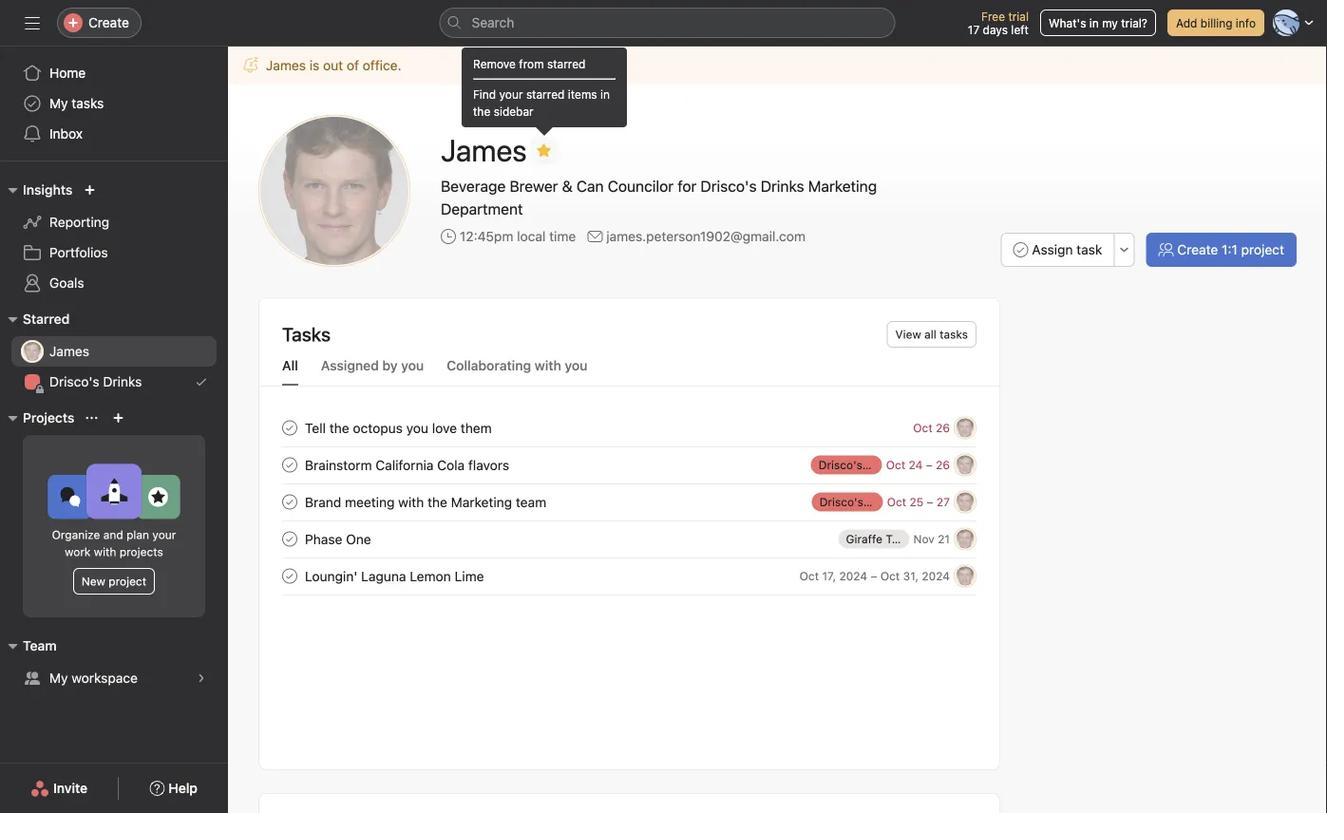 Task type: vqa. For each thing, say whether or not it's contained in the screenshot.
due
no



Task type: describe. For each thing, give the bounding box(es) containing it.
2 vertical spatial –
[[871, 570, 877, 583]]

projects
[[23, 410, 74, 426]]

the inside find your starred items in the sidebar
[[473, 104, 490, 118]]

oct for oct 25 – 27
[[887, 495, 906, 509]]

hide sidebar image
[[25, 15, 40, 30]]

oct 24 – 26
[[886, 458, 950, 472]]

new image
[[84, 184, 95, 196]]

home
[[49, 65, 86, 81]]

james is out of office.
[[266, 57, 401, 73]]

my
[[1102, 16, 1118, 29]]

assigned
[[321, 358, 379, 373]]

love
[[432, 420, 457, 436]]

starred for your
[[526, 87, 565, 101]]

new
[[82, 575, 105, 588]]

team button
[[0, 635, 57, 657]]

reporting link
[[11, 207, 217, 237]]

starred for from
[[547, 57, 586, 70]]

31,
[[903, 570, 919, 583]]

25
[[910, 495, 924, 509]]

new project
[[82, 575, 146, 588]]

1:1
[[1222, 242, 1238, 257]]

oct for oct 17, 2024 – oct 31, 2024
[[800, 570, 819, 583]]

with inside tasks tabs tab list
[[535, 358, 561, 373]]

oct for oct 26
[[913, 421, 933, 435]]

phase one
[[305, 531, 371, 547]]

ja for the ja button related to phase one
[[959, 532, 971, 546]]

starred button
[[0, 308, 70, 331]]

nov
[[913, 532, 935, 546]]

create 1:1 project
[[1177, 242, 1284, 257]]

&
[[562, 177, 573, 195]]

12:45pm local time
[[460, 228, 576, 244]]

view
[[895, 328, 921, 341]]

organize and plan your work with projects
[[52, 528, 176, 559]]

2 2024 from the left
[[922, 570, 950, 583]]

giraffe
[[846, 532, 882, 546]]

completed image for loungin'
[[278, 565, 301, 588]]

remove from starred
[[473, 57, 586, 70]]

1 26 from the top
[[936, 421, 950, 435]]

help button
[[137, 771, 210, 806]]

your inside organize and plan your work with projects
[[152, 528, 176, 541]]

my tasks
[[49, 95, 104, 111]]

you for collaborating with you
[[565, 358, 588, 373]]

completed checkbox for brand
[[278, 491, 301, 513]]

what's in my trial?
[[1049, 16, 1148, 29]]

drisco's up giraffe
[[820, 495, 863, 509]]

team
[[23, 638, 57, 654]]

completed image for phase
[[278, 528, 301, 551]]

new project or portfolio image
[[112, 412, 124, 424]]

add billing info button
[[1167, 9, 1264, 36]]

inbox link
[[11, 119, 217, 149]]

tooltip containing remove from starred
[[462, 47, 627, 133]]

department
[[441, 200, 523, 218]]

completed image for brand
[[278, 491, 301, 513]]

beverage
[[441, 177, 506, 195]]

12:45pm
[[460, 228, 513, 244]]

project inside button
[[1241, 242, 1284, 257]]

assigned by you
[[321, 358, 424, 373]]

global element
[[0, 47, 228, 161]]

assign
[[1032, 242, 1073, 257]]

out
[[323, 57, 343, 73]]

drisco's drinks inside starred element
[[49, 374, 142, 389]]

5 ja button from the top
[[954, 565, 977, 588]]

1 2024 from the left
[[839, 570, 867, 583]]

drisco's drinks link for brand meeting with the marketing team
[[812, 493, 901, 512]]

starred
[[23, 311, 70, 327]]

nov 21 button
[[913, 532, 950, 546]]

new project button
[[73, 568, 155, 595]]

you left love
[[406, 420, 428, 436]]

1 vertical spatial with
[[398, 494, 424, 510]]

24
[[909, 458, 923, 472]]

help
[[168, 780, 198, 796]]

with inside organize and plan your work with projects
[[94, 545, 116, 559]]

home link
[[11, 58, 217, 88]]

view all tasks button
[[887, 321, 977, 348]]

local
[[517, 228, 546, 244]]

testing
[[886, 532, 925, 546]]

tasks inside the view all tasks button
[[940, 328, 968, 341]]

create button
[[57, 8, 142, 38]]

projects
[[120, 545, 163, 559]]

drinks inside beverage brewer & can councilor for drisco's drinks marketing department
[[761, 177, 804, 195]]

oct 26
[[913, 421, 950, 435]]

project inside button
[[109, 575, 146, 588]]

marketing inside beverage brewer & can councilor for drisco's drinks marketing department
[[808, 177, 877, 195]]

free trial 17 days left
[[968, 9, 1029, 36]]

portfolios
[[49, 245, 108, 260]]

find your starred items in the sidebar
[[473, 87, 610, 118]]

drisco's drinks for brand meeting with the marketing team
[[820, 495, 901, 509]]

assign task
[[1032, 242, 1102, 257]]

more options image
[[1118, 244, 1130, 256]]

by
[[382, 358, 398, 373]]

trial?
[[1121, 16, 1148, 29]]

laguna
[[361, 568, 406, 584]]

drisco's drinks link for brainstorm california cola flavors
[[811, 456, 900, 475]]

time
[[549, 228, 576, 244]]

all
[[282, 358, 298, 373]]

find
[[473, 87, 496, 101]]

james inside starred element
[[49, 343, 89, 359]]

create 1:1 project button
[[1146, 233, 1297, 267]]

drinks left "25"
[[867, 495, 901, 509]]

office.
[[363, 57, 401, 73]]

drisco's inside beverage brewer & can councilor for drisco's drinks marketing department
[[701, 177, 757, 195]]

giraffe testing
[[846, 532, 925, 546]]

assign task button
[[1001, 233, 1115, 267]]

lime
[[455, 568, 484, 584]]

search button
[[439, 8, 895, 38]]

inbox
[[49, 126, 83, 142]]

all
[[924, 328, 936, 341]]

21
[[938, 532, 950, 546]]

2 vertical spatial the
[[428, 494, 447, 510]]

my tasks link
[[11, 88, 217, 119]]

my for my tasks
[[49, 95, 68, 111]]

of
[[347, 57, 359, 73]]

workspace
[[72, 670, 138, 686]]

ja button for brainstorm california cola flavors
[[954, 454, 977, 476]]

lemon
[[410, 568, 451, 584]]



Task type: locate. For each thing, give the bounding box(es) containing it.
portfolios link
[[11, 237, 217, 268]]

0 vertical spatial drisco's drinks link
[[11, 367, 217, 397]]

1 horizontal spatial in
[[1089, 16, 1099, 29]]

completed image
[[278, 491, 301, 513], [278, 528, 301, 551], [278, 565, 301, 588]]

2 vertical spatial drisco's drinks
[[820, 495, 901, 509]]

26 right 24
[[936, 458, 950, 472]]

goals link
[[11, 268, 217, 298]]

brainstorm california cola flavors
[[305, 457, 509, 473]]

drinks left 24
[[866, 458, 900, 472]]

drisco's drinks link inside starred element
[[11, 367, 217, 397]]

drisco's right for
[[701, 177, 757, 195]]

insights button
[[0, 179, 73, 201]]

invite
[[53, 780, 88, 796]]

completed checkbox left loungin'
[[278, 565, 301, 588]]

ja button right oct 24 – 26
[[954, 454, 977, 476]]

drisco's
[[701, 177, 757, 195], [49, 374, 99, 389], [819, 458, 863, 472], [820, 495, 863, 509]]

drisco's drinks up giraffe
[[820, 495, 901, 509]]

my up inbox
[[49, 95, 68, 111]]

oct 26 button
[[913, 421, 950, 435]]

tasks right all
[[940, 328, 968, 341]]

from
[[519, 57, 544, 70]]

2 horizontal spatial james
[[441, 132, 527, 168]]

create inside button
[[1177, 242, 1218, 257]]

– left 31, at the right bottom
[[871, 570, 877, 583]]

project right 1:1
[[1241, 242, 1284, 257]]

0 horizontal spatial marketing
[[451, 494, 512, 510]]

ja button for phase one
[[954, 528, 977, 551]]

1 horizontal spatial tasks
[[940, 328, 968, 341]]

2 completed checkbox from the top
[[278, 454, 301, 476]]

2 horizontal spatial the
[[473, 104, 490, 118]]

0 vertical spatial starred
[[547, 57, 586, 70]]

remove from starred image
[[536, 142, 552, 158]]

1 vertical spatial –
[[927, 495, 933, 509]]

in inside button
[[1089, 16, 1099, 29]]

create left 1:1
[[1177, 242, 1218, 257]]

0 vertical spatial the
[[473, 104, 490, 118]]

ja button
[[954, 417, 977, 439], [954, 454, 977, 476], [954, 491, 977, 513], [954, 528, 977, 551], [954, 565, 977, 588]]

your inside find your starred items in the sidebar
[[499, 87, 523, 101]]

project
[[1241, 242, 1284, 257], [109, 575, 146, 588]]

2 vertical spatial drisco's drinks link
[[812, 493, 901, 512]]

create inside dropdown button
[[88, 15, 129, 30]]

0 horizontal spatial in
[[600, 87, 610, 101]]

team
[[516, 494, 546, 510]]

17,
[[822, 570, 836, 583]]

completed image left phase
[[278, 528, 301, 551]]

0 vertical spatial completed image
[[278, 417, 301, 439]]

0 vertical spatial completed checkbox
[[278, 491, 301, 513]]

1 completed checkbox from the top
[[278, 417, 301, 439]]

1 vertical spatial your
[[152, 528, 176, 541]]

0 vertical spatial tasks
[[72, 95, 104, 111]]

with right collaborating
[[535, 358, 561, 373]]

1 vertical spatial completed image
[[278, 454, 301, 476]]

drinks up james.peterson1902@gmail.com
[[761, 177, 804, 195]]

you right by in the left of the page
[[401, 358, 424, 373]]

with down brainstorm california cola flavors
[[398, 494, 424, 510]]

california
[[376, 457, 434, 473]]

the down find
[[473, 104, 490, 118]]

show options, current sort, top image
[[86, 412, 97, 424]]

completed checkbox left brainstorm
[[278, 454, 301, 476]]

my inside 'teams' element
[[49, 670, 68, 686]]

– right 24
[[926, 458, 933, 472]]

the down 'cola'
[[428, 494, 447, 510]]

in left my
[[1089, 16, 1099, 29]]

is
[[309, 57, 319, 73]]

0 vertical spatial with
[[535, 358, 561, 373]]

3 ja button from the top
[[954, 491, 977, 513]]

create for create 1:1 project
[[1177, 242, 1218, 257]]

search list box
[[439, 8, 895, 38]]

0 vertical spatial your
[[499, 87, 523, 101]]

my workspace
[[49, 670, 138, 686]]

2 vertical spatial with
[[94, 545, 116, 559]]

tell the octopus you love them
[[305, 420, 492, 436]]

1 vertical spatial completed checkbox
[[278, 454, 301, 476]]

drisco's drinks up show options, current sort, top icon
[[49, 374, 142, 389]]

collaborating
[[447, 358, 531, 373]]

what's in my trial? button
[[1040, 9, 1156, 36]]

1 vertical spatial drisco's drinks
[[819, 458, 900, 472]]

Completed checkbox
[[278, 417, 301, 439], [278, 454, 301, 476], [278, 565, 301, 588]]

drinks
[[761, 177, 804, 195], [103, 374, 142, 389], [866, 458, 900, 472], [867, 495, 901, 509]]

1 vertical spatial 26
[[936, 458, 950, 472]]

0 vertical spatial project
[[1241, 242, 1284, 257]]

james up beverage
[[441, 132, 527, 168]]

1 vertical spatial create
[[1177, 242, 1218, 257]]

0 horizontal spatial james
[[49, 343, 89, 359]]

starred inside find your starred items in the sidebar
[[526, 87, 565, 101]]

2 26 from the top
[[936, 458, 950, 472]]

ja for brand meeting with the marketing team the ja button
[[959, 495, 971, 509]]

1 horizontal spatial james
[[266, 57, 306, 73]]

add billing info
[[1176, 16, 1256, 29]]

brainstorm
[[305, 457, 372, 473]]

1 vertical spatial james
[[441, 132, 527, 168]]

cola
[[437, 457, 465, 473]]

1 horizontal spatial 2024
[[922, 570, 950, 583]]

26 up oct 24 – 26
[[936, 421, 950, 435]]

my workspace link
[[11, 663, 217, 693]]

brewer
[[510, 177, 558, 195]]

nov 21
[[913, 532, 950, 546]]

task
[[1077, 242, 1102, 257]]

drisco's inside starred element
[[49, 374, 99, 389]]

in
[[1089, 16, 1099, 29], [600, 87, 610, 101]]

james.peterson1902@gmail.com
[[606, 228, 806, 244]]

completed checkbox for loungin'
[[278, 565, 301, 588]]

ja button right oct 26 button
[[954, 417, 977, 439]]

0 vertical spatial my
[[49, 95, 68, 111]]

drinks up new project or portfolio icon
[[103, 374, 142, 389]]

goals
[[49, 275, 84, 291]]

your right plan
[[152, 528, 176, 541]]

1 vertical spatial completed checkbox
[[278, 528, 301, 551]]

Completed checkbox
[[278, 491, 301, 513], [278, 528, 301, 551]]

ja for 1st the ja button
[[959, 421, 971, 435]]

oct left 31, at the right bottom
[[880, 570, 900, 583]]

0 horizontal spatial the
[[329, 420, 349, 436]]

oct left "25"
[[887, 495, 906, 509]]

0 vertical spatial james
[[266, 57, 306, 73]]

view all tasks
[[895, 328, 968, 341]]

0 horizontal spatial 2024
[[839, 570, 867, 583]]

drisco's left 24
[[819, 458, 863, 472]]

phase
[[305, 531, 342, 547]]

can
[[577, 177, 604, 195]]

james left is
[[266, 57, 306, 73]]

free
[[981, 9, 1005, 23]]

– for brand meeting with the marketing team
[[927, 495, 933, 509]]

oct up oct 24 – 26
[[913, 421, 933, 435]]

2 vertical spatial completed checkbox
[[278, 565, 301, 588]]

my
[[49, 95, 68, 111], [49, 670, 68, 686]]

reporting
[[49, 214, 109, 230]]

create for create
[[88, 15, 129, 30]]

ja for 5th the ja button
[[959, 570, 971, 583]]

drisco's drinks left 24
[[819, 458, 900, 472]]

flavors
[[468, 457, 509, 473]]

ja button right 27 at the right bottom
[[954, 491, 977, 513]]

0 vertical spatial marketing
[[808, 177, 877, 195]]

– for brainstorm california cola flavors
[[926, 458, 933, 472]]

2024
[[839, 570, 867, 583], [922, 570, 950, 583]]

organize
[[52, 528, 100, 541]]

drisco's drinks for brainstorm california cola flavors
[[819, 458, 900, 472]]

completed image for brainstorm
[[278, 454, 301, 476]]

0 horizontal spatial project
[[109, 575, 146, 588]]

1 vertical spatial completed image
[[278, 528, 301, 551]]

search
[[472, 15, 514, 30]]

drisco's drinks link up new project or portfolio icon
[[11, 367, 217, 397]]

your up sidebar
[[499, 87, 523, 101]]

0 vertical spatial completed checkbox
[[278, 417, 301, 439]]

james.peterson1902@gmail.com link
[[606, 226, 806, 247]]

info
[[1236, 16, 1256, 29]]

0 vertical spatial completed image
[[278, 491, 301, 513]]

drisco's drinks link left 24
[[811, 456, 900, 475]]

0 horizontal spatial create
[[88, 15, 129, 30]]

1 vertical spatial tasks
[[940, 328, 968, 341]]

1 horizontal spatial with
[[398, 494, 424, 510]]

my inside 'link'
[[49, 95, 68, 111]]

completed checkbox left phase
[[278, 528, 301, 551]]

2 completed checkbox from the top
[[278, 528, 301, 551]]

starred down from
[[526, 87, 565, 101]]

3 completed image from the top
[[278, 565, 301, 588]]

oct 17, 2024 – oct 31, 2024
[[800, 570, 950, 583]]

drisco's drinks
[[49, 374, 142, 389], [819, 458, 900, 472], [820, 495, 901, 509]]

completed image left brand at the bottom
[[278, 491, 301, 513]]

in right items
[[600, 87, 610, 101]]

you right collaborating
[[565, 358, 588, 373]]

2 vertical spatial completed image
[[278, 565, 301, 588]]

1 vertical spatial project
[[109, 575, 146, 588]]

2 completed image from the top
[[278, 528, 301, 551]]

2 my from the top
[[49, 670, 68, 686]]

you for assigned by you
[[401, 358, 424, 373]]

2 vertical spatial james
[[49, 343, 89, 359]]

drisco's drinks link up giraffe
[[812, 493, 901, 512]]

teams element
[[0, 629, 228, 697]]

for
[[678, 177, 697, 195]]

2024 right 31, at the right bottom
[[922, 570, 950, 583]]

0 vertical spatial in
[[1089, 16, 1099, 29]]

completed checkbox left tell
[[278, 417, 301, 439]]

meeting
[[345, 494, 395, 510]]

completed image left loungin'
[[278, 565, 301, 588]]

tasks down home
[[72, 95, 104, 111]]

billing
[[1201, 16, 1233, 29]]

completed checkbox for phase
[[278, 528, 301, 551]]

2 ja button from the top
[[954, 454, 977, 476]]

0 horizontal spatial with
[[94, 545, 116, 559]]

one
[[346, 531, 371, 547]]

my for my workspace
[[49, 670, 68, 686]]

ja button right 31, at the right bottom
[[954, 565, 977, 588]]

my down team
[[49, 670, 68, 686]]

create
[[88, 15, 129, 30], [1177, 242, 1218, 257]]

completed checkbox for brainstorm
[[278, 454, 301, 476]]

create up home link
[[88, 15, 129, 30]]

0 horizontal spatial your
[[152, 528, 176, 541]]

1 horizontal spatial create
[[1177, 242, 1218, 257]]

1 vertical spatial the
[[329, 420, 349, 436]]

invite button
[[18, 771, 100, 806]]

oct left 24
[[886, 458, 906, 472]]

0 vertical spatial drisco's drinks
[[49, 374, 142, 389]]

3 completed checkbox from the top
[[278, 565, 301, 588]]

and
[[103, 528, 123, 541]]

the right tell
[[329, 420, 349, 436]]

plan
[[126, 528, 149, 541]]

1 vertical spatial drisco's drinks link
[[811, 456, 900, 475]]

drinks inside starred element
[[103, 374, 142, 389]]

completed image for tell
[[278, 417, 301, 439]]

2 completed image from the top
[[278, 454, 301, 476]]

oct
[[913, 421, 933, 435], [886, 458, 906, 472], [887, 495, 906, 509], [800, 570, 819, 583], [880, 570, 900, 583]]

beverage brewer & can councilor for drisco's drinks marketing department
[[441, 177, 877, 218]]

completed image left tell
[[278, 417, 301, 439]]

1 horizontal spatial project
[[1241, 242, 1284, 257]]

james down starred
[[49, 343, 89, 359]]

drisco's up show options, current sort, top icon
[[49, 374, 99, 389]]

– left 27 at the right bottom
[[927, 495, 933, 509]]

1 vertical spatial marketing
[[451, 494, 512, 510]]

1 completed image from the top
[[278, 417, 301, 439]]

loungin'
[[305, 568, 358, 584]]

with down the and
[[94, 545, 116, 559]]

ja for brainstorm california cola flavors's the ja button
[[959, 458, 971, 472]]

–
[[926, 458, 933, 472], [927, 495, 933, 509], [871, 570, 877, 583]]

tell
[[305, 420, 326, 436]]

27
[[937, 495, 950, 509]]

tooltip
[[462, 47, 627, 133]]

remove
[[473, 57, 516, 70]]

completed image
[[278, 417, 301, 439], [278, 454, 301, 476]]

tasks inside my tasks 'link'
[[72, 95, 104, 111]]

ja button right 21
[[954, 528, 977, 551]]

0 vertical spatial –
[[926, 458, 933, 472]]

1 completed checkbox from the top
[[278, 491, 301, 513]]

them
[[461, 420, 492, 436]]

ja button for brand meeting with the marketing team
[[954, 491, 977, 513]]

ja inside starred element
[[26, 345, 39, 358]]

oct left 17,
[[800, 570, 819, 583]]

in inside find your starred items in the sidebar
[[600, 87, 610, 101]]

your
[[499, 87, 523, 101], [152, 528, 176, 541]]

oct for oct 24 – 26
[[886, 458, 906, 472]]

tasks tabs tab list
[[259, 355, 999, 387]]

work
[[65, 545, 91, 559]]

1 vertical spatial my
[[49, 670, 68, 686]]

tasks
[[282, 323, 331, 345]]

0 vertical spatial create
[[88, 15, 129, 30]]

project down projects
[[109, 575, 146, 588]]

1 vertical spatial starred
[[526, 87, 565, 101]]

insights element
[[0, 173, 228, 302]]

0 vertical spatial 26
[[936, 421, 950, 435]]

starred up items
[[547, 57, 586, 70]]

completed checkbox for tell
[[278, 417, 301, 439]]

loungin' laguna lemon lime
[[305, 568, 484, 584]]

4 ja button from the top
[[954, 528, 977, 551]]

completed image left brainstorm
[[278, 454, 301, 476]]

1 completed image from the top
[[278, 491, 301, 513]]

0 horizontal spatial tasks
[[72, 95, 104, 111]]

1 vertical spatial in
[[600, 87, 610, 101]]

1 horizontal spatial marketing
[[808, 177, 877, 195]]

1 ja button from the top
[[954, 417, 977, 439]]

the
[[473, 104, 490, 118], [329, 420, 349, 436], [428, 494, 447, 510]]

2024 right 17,
[[839, 570, 867, 583]]

completed checkbox left brand at the bottom
[[278, 491, 301, 513]]

1 my from the top
[[49, 95, 68, 111]]

projects element
[[0, 401, 228, 629]]

brand
[[305, 494, 341, 510]]

17
[[968, 23, 980, 36]]

1 horizontal spatial the
[[428, 494, 447, 510]]

see details, my workspace image
[[196, 673, 207, 684]]

starred element
[[0, 302, 228, 401]]

2 horizontal spatial with
[[535, 358, 561, 373]]

1 horizontal spatial your
[[499, 87, 523, 101]]



